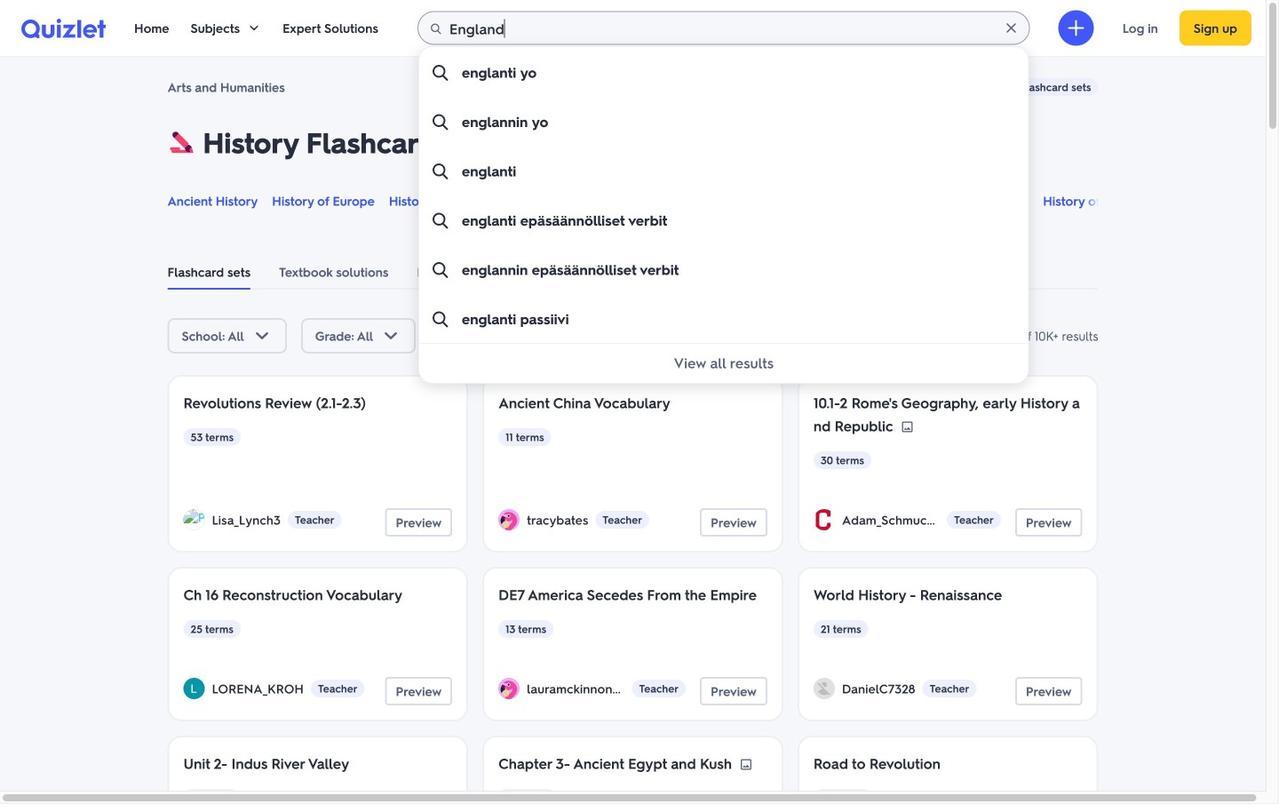 Task type: describe. For each thing, give the bounding box(es) containing it.
2 search image from the top
[[430, 309, 451, 330]]

1 search image from the top
[[430, 210, 451, 232]]

list box inside search list box
[[419, 47, 1029, 343]]

arts and humanities image
[[168, 128, 196, 156]]

2 tab from the left
[[279, 254, 389, 290]]

close x image
[[1005, 21, 1019, 35]]

2 quizlet image from the top
[[21, 19, 106, 38]]

search list box
[[419, 46, 1030, 384]]

Search field
[[419, 12, 1030, 384]]

create image
[[1066, 17, 1088, 39]]

2 caret down image from the left
[[381, 325, 402, 347]]

Search text field
[[450, 12, 1026, 45]]



Task type: vqa. For each thing, say whether or not it's contained in the screenshot.
left the (4
no



Task type: locate. For each thing, give the bounding box(es) containing it.
0 horizontal spatial caret down image
[[251, 325, 273, 347]]

quizlet image
[[21, 18, 106, 38], [21, 19, 106, 38]]

1 horizontal spatial tab
[[279, 254, 389, 290]]

tab
[[168, 254, 251, 290], [279, 254, 389, 290], [417, 254, 487, 290]]

3 tab from the left
[[417, 254, 487, 290]]

0 horizontal spatial image image
[[740, 758, 754, 772]]

image image
[[901, 420, 915, 434], [740, 758, 754, 772]]

1 caret down image from the left
[[251, 325, 273, 347]]

list box
[[419, 47, 1029, 343]]

None search field
[[418, 11, 1031, 384]]

1 horizontal spatial caret down image
[[381, 325, 402, 347]]

0 horizontal spatial tab
[[168, 254, 251, 290]]

search image
[[430, 210, 451, 232], [430, 309, 451, 330]]

0 vertical spatial image image
[[901, 420, 915, 434]]

1 vertical spatial search image
[[430, 309, 451, 330]]

0 vertical spatial search image
[[430, 210, 451, 232]]

1 vertical spatial image image
[[740, 758, 754, 772]]

profile picture image
[[184, 509, 205, 530], [499, 509, 520, 530], [814, 509, 835, 530], [184, 678, 205, 699], [499, 678, 520, 699], [814, 678, 835, 699]]

1 tab from the left
[[168, 254, 251, 290]]

tab list
[[153, 254, 1113, 290]]

caret down image
[[251, 325, 273, 347], [381, 325, 402, 347]]

2 horizontal spatial tab
[[417, 254, 487, 290]]

search image
[[429, 22, 443, 36], [430, 62, 451, 84], [430, 112, 451, 133], [430, 161, 451, 182], [430, 260, 451, 281]]

1 horizontal spatial image image
[[901, 420, 915, 434]]

1 quizlet image from the top
[[21, 18, 106, 38]]

caret down image
[[247, 21, 261, 35]]



